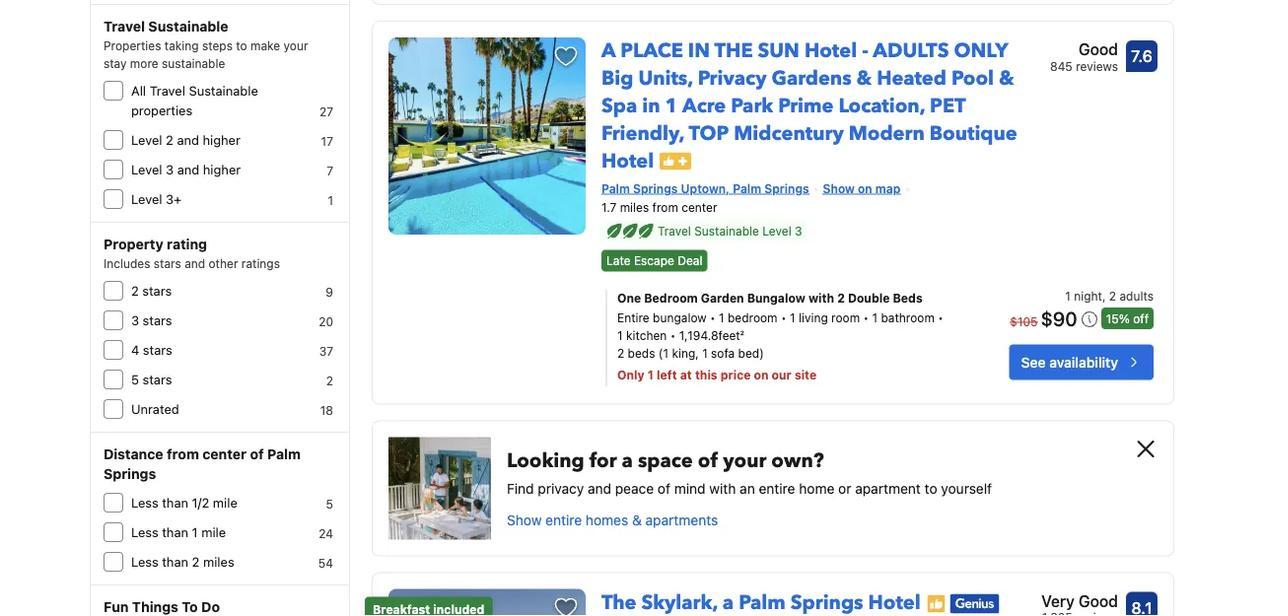 Task type: vqa. For each thing, say whether or not it's contained in the screenshot.
their
no



Task type: describe. For each thing, give the bounding box(es) containing it.
in
[[688, 37, 710, 65]]

big
[[602, 65, 633, 92]]

modern
[[849, 120, 925, 147]]

privacy
[[538, 480, 584, 497]]

privacy
[[698, 65, 767, 92]]

one bedroom garden bungalow with 2 double beds link
[[617, 290, 951, 307]]

2 horizontal spatial springs
[[765, 181, 809, 195]]

1 left night
[[1065, 290, 1071, 303]]

sustainable inside all travel sustainable properties
[[189, 83, 258, 98]]

looking for a space of your own? image
[[389, 438, 491, 540]]

looking
[[507, 447, 585, 474]]

double
[[848, 292, 890, 305]]

scored 7.6 element
[[1126, 40, 1158, 72]]

1 inside a place in the sun hotel - adults only big units, privacy gardens & heated pool & spa in 1 acre park prime location, pet friendly, top midcentury modern boutique hotel
[[665, 93, 678, 120]]

show entire homes & apartments
[[507, 512, 718, 528]]

this property is part of our preferred plus program. it's committed to providing outstanding service and excellent value. it'll pay us a higher commission if you make a booking. image
[[660, 152, 692, 170]]

level for level 3+
[[131, 192, 162, 207]]

only
[[954, 37, 1008, 65]]

less for less than 1/2 mile
[[131, 496, 158, 510]]

,
[[1102, 290, 1106, 303]]

friendly,
[[602, 120, 684, 147]]

good element
[[1050, 37, 1118, 61]]

from inside distance from center of palm springs
[[167, 446, 199, 463]]

a place in the sun hotel - adults only big units, privacy gardens & heated pool & spa in 1 acre park prime location, pet friendly, top midcentury modern boutique hotel link
[[602, 30, 1017, 175]]

pool
[[952, 65, 994, 92]]

0 vertical spatial on
[[858, 181, 872, 195]]

midcentury
[[734, 120, 844, 147]]

1 horizontal spatial center
[[682, 201, 717, 214]]

level for level 2 and higher
[[131, 133, 162, 147]]

includes
[[104, 256, 150, 270]]

1 night , 2 adults
[[1065, 290, 1154, 303]]

higher for level 3 and higher
[[203, 162, 241, 177]]

see availability
[[1021, 354, 1118, 370]]

sustainable for travel sustainable level 3
[[694, 224, 759, 238]]

more
[[130, 56, 158, 70]]

1 horizontal spatial 3
[[166, 162, 174, 177]]

price
[[721, 368, 751, 382]]

27
[[319, 105, 333, 118]]

than for 1/2
[[162, 496, 188, 510]]

• right bathroom
[[938, 311, 944, 325]]

taking
[[164, 38, 199, 52]]

deal
[[678, 254, 703, 268]]

$105
[[1010, 315, 1038, 329]]

do
[[201, 599, 220, 615]]

travel for travel sustainable level 3
[[658, 224, 691, 238]]

entire inside looking for a space of your own? find privacy and peace of mind with an entire home or apartment to yourself
[[759, 480, 795, 497]]

the
[[714, 37, 753, 65]]

stars for 5 stars
[[143, 372, 172, 387]]

2 good from the top
[[1079, 592, 1118, 611]]

7.6
[[1131, 47, 1153, 66]]

• down bungalow
[[670, 329, 676, 343]]

2 vertical spatial 3
[[131, 313, 139, 328]]

late
[[606, 254, 631, 268]]

1 horizontal spatial hotel
[[805, 37, 857, 65]]

place
[[621, 37, 683, 65]]

1 horizontal spatial palm
[[602, 181, 630, 195]]

one bedroom garden bungalow with 2 double beds entire bungalow • 1 bedroom • 1 living room • 1 bathroom • 1 kitchen • 1,194.8feet² 2 beds (1 king, 1 sofa bed) only 1 left at this price on our site
[[617, 292, 944, 382]]

0 vertical spatial miles
[[620, 201, 649, 214]]

apartments
[[645, 512, 718, 528]]

homes
[[586, 512, 628, 528]]

37
[[319, 344, 333, 358]]

availability
[[1049, 354, 1118, 370]]

$90
[[1041, 307, 1078, 331]]

stay
[[104, 56, 127, 70]]

a
[[602, 37, 616, 65]]

home
[[799, 480, 835, 497]]

pet
[[930, 93, 966, 120]]

all travel sustainable properties
[[131, 83, 258, 118]]

own?
[[772, 447, 824, 474]]

see availability link
[[1009, 345, 1154, 380]]

• down double
[[863, 311, 869, 325]]

space
[[638, 447, 693, 474]]

mind
[[674, 480, 706, 497]]

2 down includes
[[131, 284, 139, 298]]

distance from center of palm springs
[[104, 446, 301, 482]]

see
[[1021, 354, 1046, 370]]

palm inside distance from center of palm springs
[[267, 446, 301, 463]]

bathroom
[[881, 311, 935, 325]]

this property is part of our preferred plus program. it's committed to providing outstanding service and excellent value. it'll pay us a higher commission if you make a booking. image
[[660, 152, 692, 170]]

travel sustainable properties taking steps to make your stay more sustainable
[[104, 18, 308, 70]]

site
[[795, 368, 817, 382]]

ratings
[[241, 256, 280, 270]]

2 left beds
[[617, 347, 624, 361]]

2 horizontal spatial &
[[999, 65, 1014, 92]]

2 horizontal spatial of
[[698, 447, 718, 474]]

0 vertical spatial from
[[652, 201, 678, 214]]

springs inside distance from center of palm springs
[[104, 466, 156, 482]]

and up level 3 and higher
[[177, 133, 199, 147]]

a
[[622, 447, 633, 474]]

top
[[689, 120, 729, 147]]

very good link
[[1034, 581, 1158, 616]]

show on map
[[823, 181, 901, 195]]

1 horizontal spatial &
[[857, 65, 872, 92]]

fun things to do
[[104, 599, 220, 615]]

steps
[[202, 38, 233, 52]]

at
[[680, 368, 692, 382]]

yourself
[[941, 480, 992, 497]]

peace
[[615, 480, 654, 497]]

less than 1/2 mile
[[131, 496, 237, 510]]

sustainable for travel sustainable properties taking steps to make your stay more sustainable
[[148, 18, 228, 35]]

spa
[[602, 93, 637, 120]]

bungalow
[[653, 311, 707, 325]]

and down "level 2 and higher"
[[177, 162, 199, 177]]

5 for 5 stars
[[131, 372, 139, 387]]

sustainable
[[162, 56, 225, 70]]

• up 1,194.8feet²
[[710, 311, 716, 325]]

1 vertical spatial hotel
[[602, 148, 654, 175]]

1 down entire
[[617, 329, 623, 343]]

1 left sofa
[[702, 347, 708, 361]]

3 stars
[[131, 313, 172, 328]]

1 down double
[[872, 311, 878, 325]]

with inside 'one bedroom garden bungalow with 2 double beds entire bungalow • 1 bedroom • 1 living room • 1 bathroom • 1 kitchen • 1,194.8feet² 2 beds (1 king, 1 sofa bed) only 1 left at this price on our site'
[[809, 292, 834, 305]]

make
[[251, 38, 280, 52]]

level 3 and higher
[[131, 162, 241, 177]]

scored 8.1 element
[[1126, 592, 1158, 616]]

bungalow
[[747, 292, 805, 305]]

9
[[326, 285, 333, 299]]

kitchen
[[626, 329, 667, 343]]

2 up "18"
[[326, 374, 333, 388]]

& inside button
[[632, 512, 642, 528]]

5 stars
[[131, 372, 172, 387]]

a place in the sun hotel - adults only big units, privacy gardens & heated pool & spa in 1 acre park prime location, pet friendly, top midcentury modern boutique hotel
[[602, 37, 1017, 175]]

looking for a space of your own? find privacy and peace of mind with an entire home or apartment to yourself
[[507, 447, 992, 497]]

bedroom
[[644, 292, 698, 305]]

sofa
[[711, 347, 735, 361]]

palm springs uptown, palm springs
[[602, 181, 809, 195]]

a place in the sun hotel - adults only big units, privacy gardens & heated pool & spa in 1 acre park prime location, pet friendly, top midcentury modern boutique hotel image
[[389, 37, 586, 235]]

other
[[209, 256, 238, 270]]

1 down 7
[[328, 193, 333, 207]]



Task type: locate. For each thing, give the bounding box(es) containing it.
show for show on map
[[823, 181, 855, 195]]

level
[[131, 133, 162, 147], [131, 162, 162, 177], [131, 192, 162, 207], [763, 224, 792, 238]]

room
[[831, 311, 860, 325]]

travel sustainable level 3
[[658, 224, 802, 238]]

level for level 3 and higher
[[131, 162, 162, 177]]

properties
[[104, 38, 161, 52]]

mile down 1/2
[[201, 525, 226, 540]]

than
[[162, 496, 188, 510], [162, 525, 188, 540], [162, 555, 188, 570]]

travel up properties
[[150, 83, 185, 98]]

3 up '3+'
[[166, 162, 174, 177]]

0 horizontal spatial 3
[[131, 313, 139, 328]]

living
[[799, 311, 828, 325]]

to inside looking for a space of your own? find privacy and peace of mind with an entire home or apartment to yourself
[[925, 480, 937, 497]]

with inside looking for a space of your own? find privacy and peace of mind with an entire home or apartment to yourself
[[709, 480, 736, 497]]

show for show entire homes & apartments
[[507, 512, 542, 528]]

1 vertical spatial from
[[167, 446, 199, 463]]

your inside travel sustainable properties taking steps to make your stay more sustainable
[[284, 38, 308, 52]]

level up level 3+
[[131, 162, 162, 177]]

5 for 5
[[326, 497, 333, 511]]

0 horizontal spatial show
[[507, 512, 542, 528]]

higher for level 2 and higher
[[203, 133, 240, 147]]

stars down the rating
[[154, 256, 181, 270]]

1 horizontal spatial show
[[823, 181, 855, 195]]

your inside looking for a space of your own? find privacy and peace of mind with an entire home or apartment to yourself
[[723, 447, 767, 474]]

miles right 1.7
[[620, 201, 649, 214]]

entire
[[617, 311, 650, 325]]

1 horizontal spatial miles
[[620, 201, 649, 214]]

miles up the do
[[203, 555, 234, 570]]

less for less than 1 mile
[[131, 525, 158, 540]]

0 vertical spatial good
[[1079, 40, 1118, 59]]

& down -
[[857, 65, 872, 92]]

stars for 2 stars
[[142, 284, 172, 298]]

very good
[[1041, 592, 1118, 611]]

center up 1/2
[[202, 446, 247, 463]]

from up less than 1/2 mile
[[167, 446, 199, 463]]

18
[[320, 403, 333, 417]]

sustainable inside travel sustainable properties taking steps to make your stay more sustainable
[[148, 18, 228, 35]]

night
[[1074, 290, 1102, 303]]

1 horizontal spatial 5
[[326, 497, 333, 511]]

2 than from the top
[[162, 525, 188, 540]]

higher
[[203, 133, 240, 147], [203, 162, 241, 177]]

adults
[[1120, 290, 1154, 303]]

than for 2
[[162, 555, 188, 570]]

7
[[327, 164, 333, 178]]

springs down midcentury
[[765, 181, 809, 195]]

1 vertical spatial show
[[507, 512, 542, 528]]

1 vertical spatial higher
[[203, 162, 241, 177]]

& right homes
[[632, 512, 642, 528]]

beds
[[628, 347, 655, 361]]

1 vertical spatial than
[[162, 525, 188, 540]]

4
[[131, 343, 139, 357]]

to left the make
[[236, 38, 247, 52]]

with
[[809, 292, 834, 305], [709, 480, 736, 497]]

0 vertical spatial show
[[823, 181, 855, 195]]

good right 'very'
[[1079, 592, 1118, 611]]

1 horizontal spatial travel
[[150, 83, 185, 98]]

1 right in on the right top of the page
[[665, 93, 678, 120]]

less than 1 mile
[[131, 525, 226, 540]]

genius discounts available at this property. image
[[950, 594, 1000, 614], [950, 594, 1000, 614]]

higher up level 3 and higher
[[203, 133, 240, 147]]

higher down "level 2 and higher"
[[203, 162, 241, 177]]

prime
[[778, 93, 834, 120]]

0 vertical spatial entire
[[759, 480, 795, 497]]

level down properties
[[131, 133, 162, 147]]

than down less than 1 mile
[[162, 555, 188, 570]]

rating
[[167, 236, 207, 252]]

1 vertical spatial your
[[723, 447, 767, 474]]

1 vertical spatial sustainable
[[189, 83, 258, 98]]

0 horizontal spatial center
[[202, 446, 247, 463]]

1 vertical spatial mile
[[201, 525, 226, 540]]

travel inside travel sustainable properties taking steps to make your stay more sustainable
[[104, 18, 145, 35]]

stars for 3 stars
[[143, 313, 172, 328]]

0 vertical spatial mile
[[213, 496, 237, 510]]

than for 1
[[162, 525, 188, 540]]

with left an
[[709, 480, 736, 497]]

0 vertical spatial higher
[[203, 133, 240, 147]]

0 vertical spatial travel
[[104, 18, 145, 35]]

and down for
[[588, 480, 611, 497]]

0 horizontal spatial miles
[[203, 555, 234, 570]]

1 horizontal spatial entire
[[759, 480, 795, 497]]

1 vertical spatial good
[[1079, 592, 1118, 611]]

2 vertical spatial less
[[131, 555, 158, 570]]

1 down the garden
[[719, 311, 724, 325]]

late escape deal
[[606, 254, 703, 268]]

and inside property rating includes stars and other ratings
[[185, 256, 205, 270]]

good inside good 845 reviews
[[1079, 40, 1118, 59]]

0 vertical spatial 5
[[131, 372, 139, 387]]

1 horizontal spatial with
[[809, 292, 834, 305]]

very good element
[[1041, 589, 1118, 613]]

1 vertical spatial 3
[[795, 224, 802, 238]]

0 horizontal spatial &
[[632, 512, 642, 528]]

1 than from the top
[[162, 496, 188, 510]]

from down 'palm springs uptown, palm springs'
[[652, 201, 678, 214]]

on left our
[[754, 368, 769, 382]]

1 left left
[[648, 368, 654, 382]]

1 horizontal spatial your
[[723, 447, 767, 474]]

&
[[857, 65, 872, 92], [999, 65, 1014, 92], [632, 512, 642, 528]]

travel up properties on the top left of page
[[104, 18, 145, 35]]

0 vertical spatial 3
[[166, 162, 174, 177]]

beds
[[893, 292, 923, 305]]

your up an
[[723, 447, 767, 474]]

find
[[507, 480, 534, 497]]

1 vertical spatial on
[[754, 368, 769, 382]]

• down one bedroom garden bungalow with 2 double beds link
[[781, 311, 787, 325]]

apartment
[[855, 480, 921, 497]]

fun
[[104, 599, 129, 615]]

stars for 4 stars
[[143, 343, 172, 357]]

3 less from the top
[[131, 555, 158, 570]]

hotel down friendly,
[[602, 148, 654, 175]]

mile right 1/2
[[213, 496, 237, 510]]

entire
[[759, 480, 795, 497], [546, 512, 582, 528]]

sustainable down sustainable
[[189, 83, 258, 98]]

acre
[[682, 93, 726, 120]]

1 down 1/2
[[192, 525, 198, 540]]

heated
[[877, 65, 947, 92]]

and down the rating
[[185, 256, 205, 270]]

0 vertical spatial less
[[131, 496, 158, 510]]

1 vertical spatial miles
[[203, 555, 234, 570]]

left
[[657, 368, 677, 382]]

springs up 1.7 miles from center
[[633, 181, 678, 195]]

level left '3+'
[[131, 192, 162, 207]]

20
[[319, 315, 333, 328]]

1 higher from the top
[[203, 133, 240, 147]]

1 vertical spatial entire
[[546, 512, 582, 528]]

1 vertical spatial less
[[131, 525, 158, 540]]

center inside distance from center of palm springs
[[202, 446, 247, 463]]

-
[[862, 37, 868, 65]]

palm
[[602, 181, 630, 195], [733, 181, 761, 195], [267, 446, 301, 463]]

2 horizontal spatial 3
[[795, 224, 802, 238]]

than left 1/2
[[162, 496, 188, 510]]

hotel
[[805, 37, 857, 65], [602, 148, 654, 175]]

3 up 4
[[131, 313, 139, 328]]

2 horizontal spatial travel
[[658, 224, 691, 238]]

54
[[318, 556, 333, 570]]

travel for travel sustainable properties taking steps to make your stay more sustainable
[[104, 18, 145, 35]]

1 vertical spatial to
[[925, 480, 937, 497]]

0 horizontal spatial with
[[709, 480, 736, 497]]

less than 2 miles
[[131, 555, 234, 570]]

0 horizontal spatial from
[[167, 446, 199, 463]]

off
[[1133, 312, 1149, 326]]

miles
[[620, 201, 649, 214], [203, 555, 234, 570]]

17
[[321, 134, 333, 148]]

very
[[1041, 592, 1075, 611]]

bed)
[[738, 347, 764, 361]]

2 right , on the right
[[1109, 290, 1116, 303]]

0 horizontal spatial on
[[754, 368, 769, 382]]

0 horizontal spatial hotel
[[602, 148, 654, 175]]

1 good from the top
[[1079, 40, 1118, 59]]

1 horizontal spatial to
[[925, 480, 937, 497]]

king,
[[672, 347, 699, 361]]

less up less than 2 miles
[[131, 525, 158, 540]]

map
[[876, 181, 901, 195]]

on inside 'one bedroom garden bungalow with 2 double beds entire bungalow • 1 bedroom • 1 living room • 1 bathroom • 1 kitchen • 1,194.8feet² 2 beds (1 king, 1 sofa bed) only 1 left at this price on our site'
[[754, 368, 769, 382]]

travel down 1.7 miles from center
[[658, 224, 691, 238]]

properties
[[131, 103, 193, 118]]

1 vertical spatial with
[[709, 480, 736, 497]]

0 horizontal spatial your
[[284, 38, 308, 52]]

of inside distance from center of palm springs
[[250, 446, 264, 463]]

0 horizontal spatial palm
[[267, 446, 301, 463]]

entire down privacy
[[546, 512, 582, 528]]

15%
[[1106, 312, 1130, 326]]

level up bungalow
[[763, 224, 792, 238]]

3 up one bedroom garden bungalow with 2 double beds link
[[795, 224, 802, 238]]

and inside looking for a space of your own? find privacy and peace of mind with an entire home or apartment to yourself
[[588, 480, 611, 497]]

0 vertical spatial hotel
[[805, 37, 857, 65]]

for
[[589, 447, 617, 474]]

0 vertical spatial than
[[162, 496, 188, 510]]

show inside button
[[507, 512, 542, 528]]

1 left living
[[790, 311, 795, 325]]

travel inside all travel sustainable properties
[[150, 83, 185, 98]]

stars inside property rating includes stars and other ratings
[[154, 256, 181, 270]]

less for less than 2 miles
[[131, 555, 158, 570]]

2 less from the top
[[131, 525, 158, 540]]

0 vertical spatial with
[[809, 292, 834, 305]]

stars right 4
[[143, 343, 172, 357]]

on left map
[[858, 181, 872, 195]]

5 up 24
[[326, 497, 333, 511]]

2 up room
[[837, 292, 845, 305]]

in
[[642, 93, 660, 120]]

0 horizontal spatial entire
[[546, 512, 582, 528]]

things
[[132, 599, 178, 615]]

3 than from the top
[[162, 555, 188, 570]]

0 horizontal spatial 5
[[131, 372, 139, 387]]

0 horizontal spatial to
[[236, 38, 247, 52]]

1 vertical spatial 5
[[326, 497, 333, 511]]

less up less than 1 mile
[[131, 496, 158, 510]]

1.7
[[602, 201, 617, 214]]

property rating includes stars and other ratings
[[104, 236, 280, 270]]

2 down properties
[[166, 133, 173, 147]]

show entire homes & apartments button
[[507, 510, 718, 530]]

sustainable up deal
[[694, 224, 759, 238]]

mile for less than 1 mile
[[201, 525, 226, 540]]

springs down distance on the left bottom
[[104, 466, 156, 482]]

0 vertical spatial to
[[236, 38, 247, 52]]

to
[[236, 38, 247, 52], [925, 480, 937, 497]]

0 horizontal spatial springs
[[104, 466, 156, 482]]

escape
[[634, 254, 674, 268]]

1 vertical spatial travel
[[150, 83, 185, 98]]

0 horizontal spatial of
[[250, 446, 264, 463]]

adults
[[873, 37, 949, 65]]

with up living
[[809, 292, 834, 305]]

5
[[131, 372, 139, 387], [326, 497, 333, 511]]

to left yourself
[[925, 480, 937, 497]]

sustainable up taking
[[148, 18, 228, 35]]

2 down less than 1 mile
[[192, 555, 200, 570]]

2 vertical spatial travel
[[658, 224, 691, 238]]

& right pool
[[999, 65, 1014, 92]]

and
[[177, 133, 199, 147], [177, 162, 199, 177], [185, 256, 205, 270], [588, 480, 611, 497]]

2 vertical spatial sustainable
[[694, 224, 759, 238]]

show left map
[[823, 181, 855, 195]]

this property is part of our preferred partner program. it's committed to providing excellent service and good value. it'll pay us a higher commission if you make a booking. image
[[927, 594, 946, 614], [927, 594, 946, 614]]

all
[[131, 83, 146, 98]]

1 horizontal spatial springs
[[633, 181, 678, 195]]

less down less than 1 mile
[[131, 555, 158, 570]]

4 stars
[[131, 343, 172, 357]]

entire right an
[[759, 480, 795, 497]]

1 less from the top
[[131, 496, 158, 510]]

stars up 4 stars
[[143, 313, 172, 328]]

1 vertical spatial center
[[202, 446, 247, 463]]

center down uptown,
[[682, 201, 717, 214]]

2 horizontal spatial palm
[[733, 181, 761, 195]]

gardens
[[772, 65, 852, 92]]

show down find
[[507, 512, 542, 528]]

1 horizontal spatial from
[[652, 201, 678, 214]]

0 vertical spatial sustainable
[[148, 18, 228, 35]]

distance
[[104, 446, 163, 463]]

good
[[1079, 40, 1118, 59], [1079, 592, 1118, 611]]

boutique
[[930, 120, 1017, 147]]

entire inside the show entire homes & apartments button
[[546, 512, 582, 528]]

1
[[665, 93, 678, 120], [328, 193, 333, 207], [1065, 290, 1071, 303], [719, 311, 724, 325], [790, 311, 795, 325], [872, 311, 878, 325], [617, 329, 623, 343], [702, 347, 708, 361], [648, 368, 654, 382], [192, 525, 198, 540]]

good up reviews
[[1079, 40, 1118, 59]]

2 vertical spatial than
[[162, 555, 188, 570]]

stars up unrated
[[143, 372, 172, 387]]

uptown,
[[681, 181, 730, 195]]

5 down 4
[[131, 372, 139, 387]]

an
[[740, 480, 755, 497]]

than up less than 2 miles
[[162, 525, 188, 540]]

your right the make
[[284, 38, 308, 52]]

0 horizontal spatial travel
[[104, 18, 145, 35]]

mile for less than 1/2 mile
[[213, 496, 237, 510]]

1 horizontal spatial on
[[858, 181, 872, 195]]

this
[[695, 368, 718, 382]]

good 845 reviews
[[1050, 40, 1118, 73]]

to inside travel sustainable properties taking steps to make your stay more sustainable
[[236, 38, 247, 52]]

stars up 3 stars
[[142, 284, 172, 298]]

2 higher from the top
[[203, 162, 241, 177]]

unrated
[[131, 402, 179, 417]]

hotel up "gardens"
[[805, 37, 857, 65]]

1 horizontal spatial of
[[658, 480, 671, 497]]

sustainable
[[148, 18, 228, 35], [189, 83, 258, 98], [694, 224, 759, 238]]

sun
[[758, 37, 800, 65]]

0 vertical spatial center
[[682, 201, 717, 214]]

0 vertical spatial your
[[284, 38, 308, 52]]



